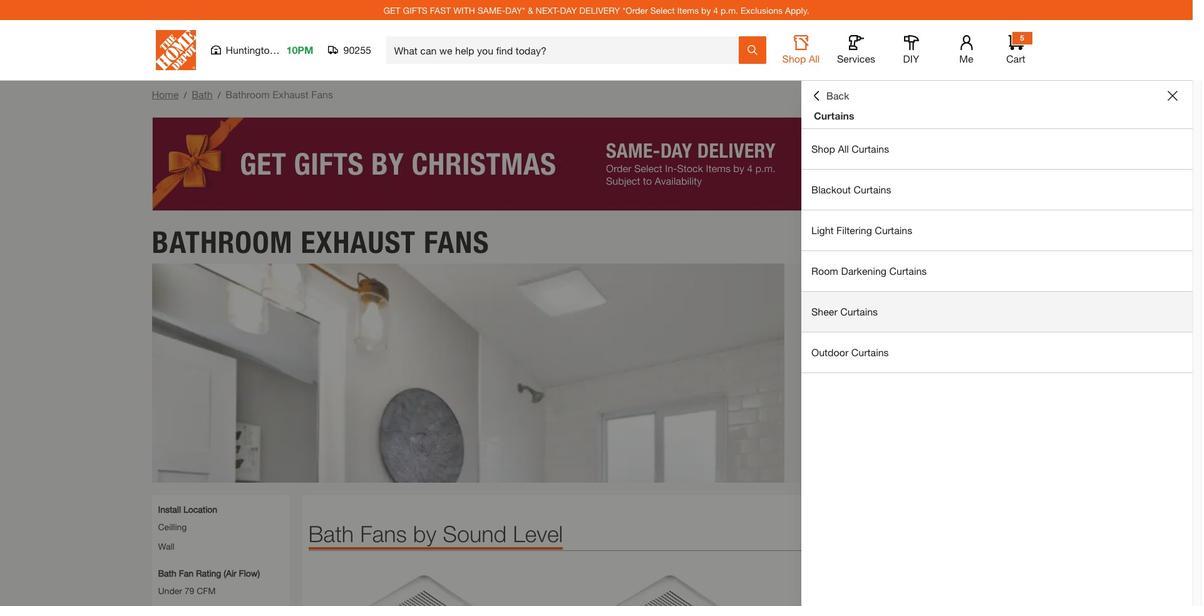 Task type: vqa. For each thing, say whether or not it's contained in the screenshot.
sponsored banner IMAGE
yes



Task type: locate. For each thing, give the bounding box(es) containing it.
outdoor curtains
[[812, 346, 889, 358]]

curtains down back button
[[814, 110, 855, 122]]

1 vertical spatial exhaust
[[301, 224, 416, 260]]

0 vertical spatial exhaust
[[273, 88, 309, 100]]

0 horizontal spatial by
[[413, 520, 437, 547]]

1 vertical spatial all
[[838, 143, 849, 155]]

shop inside button
[[783, 53, 807, 65]]

level
[[513, 520, 563, 547]]

1 vertical spatial by
[[413, 520, 437, 547]]

room
[[812, 265, 839, 277]]

0 horizontal spatial all
[[809, 53, 820, 65]]

1 horizontal spatial shop
[[812, 143, 836, 155]]

select
[[651, 5, 675, 15]]

/ right bath link
[[218, 90, 221, 100]]

get gifts fast with same-day* & next-day delivery *order select items by 4 p.m. exclusions apply.
[[384, 5, 810, 15]]

location
[[184, 504, 217, 515]]

ceilling link
[[158, 522, 187, 532]]

home / bath / bathroom exhaust fans
[[152, 88, 333, 100]]

under 79 cfm
[[158, 585, 216, 596]]

by
[[702, 5, 711, 15], [413, 520, 437, 547]]

blackout curtains link
[[802, 170, 1193, 210]]

2 vertical spatial fans
[[360, 520, 407, 547]]

items
[[678, 5, 699, 15]]

diy button
[[892, 35, 932, 65]]

services
[[838, 53, 876, 65]]

bath for bath fans by sound level
[[309, 520, 354, 547]]

curtains right outdoor
[[852, 346, 889, 358]]

shop
[[783, 53, 807, 65], [812, 143, 836, 155]]

1 horizontal spatial all
[[838, 143, 849, 155]]

shop all
[[783, 53, 820, 65]]

bath
[[192, 88, 213, 100], [309, 520, 354, 547], [158, 568, 177, 579]]

apply.
[[786, 5, 810, 15]]

gifts
[[403, 5, 428, 15]]

sponsored banner image
[[152, 117, 1041, 211]]

all for shop all curtains
[[838, 143, 849, 155]]

fan
[[179, 568, 194, 579]]

install
[[158, 504, 181, 515]]

1 horizontal spatial fans
[[360, 520, 407, 547]]

5
[[1021, 33, 1025, 43]]

park
[[278, 44, 299, 56]]

/
[[184, 90, 187, 100], [218, 90, 221, 100]]

back
[[827, 90, 850, 101]]

exhaust
[[273, 88, 309, 100], [301, 224, 416, 260]]

cfm
[[197, 585, 216, 596]]

2 horizontal spatial bath
[[309, 520, 354, 547]]

1 vertical spatial bath
[[309, 520, 354, 547]]

rating
[[196, 568, 221, 579]]

/ left bath link
[[184, 90, 187, 100]]

90255
[[344, 44, 371, 56]]

loud bath fans image
[[801, 570, 1035, 606]]

0 vertical spatial bathroom
[[226, 88, 270, 100]]

0 horizontal spatial bath
[[158, 568, 177, 579]]

1 vertical spatial shop
[[812, 143, 836, 155]]

0 vertical spatial shop
[[783, 53, 807, 65]]

all for shop all
[[809, 53, 820, 65]]

shop for shop all curtains
[[812, 143, 836, 155]]

curtains right blackout
[[854, 184, 892, 195]]

curtains right the sheer
[[841, 306, 878, 318]]

shop for shop all
[[783, 53, 807, 65]]

curtains
[[814, 110, 855, 122], [852, 143, 890, 155], [854, 184, 892, 195], [875, 224, 913, 236], [890, 265, 927, 277], [841, 306, 878, 318], [852, 346, 889, 358]]

2 horizontal spatial fans
[[424, 224, 490, 260]]

me button
[[947, 35, 987, 65]]

fans
[[312, 88, 333, 100], [424, 224, 490, 260], [360, 520, 407, 547]]

0 horizontal spatial /
[[184, 90, 187, 100]]

0 horizontal spatial shop
[[783, 53, 807, 65]]

cart
[[1007, 53, 1026, 65]]

bathroom
[[226, 88, 270, 100], [152, 224, 293, 260]]

0 vertical spatial bath
[[192, 88, 213, 100]]

curtains right "filtering"
[[875, 224, 913, 236]]

menu containing shop all curtains
[[802, 129, 1193, 373]]

get
[[384, 5, 401, 15]]

day
[[560, 5, 577, 15]]

blackout
[[812, 184, 851, 195]]

2 vertical spatial bath
[[158, 568, 177, 579]]

2 / from the left
[[218, 90, 221, 100]]

10pm
[[287, 44, 314, 56]]

1 vertical spatial bathroom
[[152, 224, 293, 260]]

light
[[812, 224, 834, 236]]

shop up blackout
[[812, 143, 836, 155]]

shop all button
[[782, 35, 822, 65]]

1 horizontal spatial /
[[218, 90, 221, 100]]

*order
[[623, 5, 648, 15]]

feedback link image
[[1186, 212, 1203, 279]]

flow)
[[239, 568, 260, 579]]

sound
[[443, 520, 507, 547]]

by left sound
[[413, 520, 437, 547]]

all up back button
[[809, 53, 820, 65]]

next-
[[536, 5, 560, 15]]

menu
[[802, 129, 1193, 373]]

all up blackout curtains
[[838, 143, 849, 155]]

curtains inside 'link'
[[841, 306, 878, 318]]

light filtering curtains
[[812, 224, 913, 236]]

by left "4"
[[702, 5, 711, 15]]

outdoor
[[812, 346, 849, 358]]

shop all curtains
[[812, 143, 890, 155]]

1 vertical spatial fans
[[424, 224, 490, 260]]

wall link
[[158, 541, 175, 552]]

huntington park
[[226, 44, 299, 56]]

all
[[809, 53, 820, 65], [838, 143, 849, 155]]

0 horizontal spatial fans
[[312, 88, 333, 100]]

sheer
[[812, 306, 838, 318]]

ceilling
[[158, 522, 187, 532]]

p.m.
[[721, 5, 739, 15]]

0 vertical spatial all
[[809, 53, 820, 65]]

0 vertical spatial fans
[[312, 88, 333, 100]]

darkening
[[842, 265, 887, 277]]

shop down apply. in the top of the page
[[783, 53, 807, 65]]

all inside button
[[809, 53, 820, 65]]

0 vertical spatial by
[[702, 5, 711, 15]]



Task type: describe. For each thing, give the bounding box(es) containing it.
me
[[960, 53, 974, 65]]

diy
[[904, 53, 920, 65]]

delivery
[[580, 5, 620, 15]]

home link
[[152, 88, 179, 100]]

fast
[[430, 5, 451, 15]]

moderate bath fans image
[[555, 570, 789, 606]]

&
[[528, 5, 534, 15]]

room darkening curtains link
[[802, 251, 1193, 291]]

bath fan rating (air flow)
[[158, 568, 260, 579]]

light filtering curtains link
[[802, 210, 1193, 251]]

blackout curtains
[[812, 184, 892, 195]]

wall
[[158, 541, 175, 552]]

1 / from the left
[[184, 90, 187, 100]]

shop all curtains link
[[802, 129, 1193, 169]]

4
[[714, 5, 719, 15]]

1 horizontal spatial bath
[[192, 88, 213, 100]]

under
[[158, 585, 182, 596]]

huntington
[[226, 44, 275, 56]]

day*
[[506, 5, 526, 15]]

sheer curtains link
[[802, 292, 1193, 332]]

bath fans by sound level
[[309, 520, 563, 547]]

the home depot logo image
[[156, 30, 196, 70]]

filtering
[[837, 224, 873, 236]]

services button
[[837, 35, 877, 65]]

90255 button
[[329, 44, 372, 56]]

bathroom exhaust fans
[[152, 224, 490, 260]]

room darkening curtains
[[812, 265, 927, 277]]

(air
[[224, 568, 237, 579]]

boost indoor air quality image
[[152, 263, 1041, 483]]

bath for bath fan rating (air flow)
[[158, 568, 177, 579]]

under 79 cfm link
[[158, 585, 216, 596]]

with
[[454, 5, 475, 15]]

exclusions
[[741, 5, 783, 15]]

drawer close image
[[1168, 91, 1178, 101]]

What can we help you find today? search field
[[394, 37, 738, 63]]

back button
[[812, 90, 850, 102]]

cart 5
[[1007, 33, 1026, 65]]

curtains right darkening
[[890, 265, 927, 277]]

install location
[[158, 504, 217, 515]]

outdoor curtains link
[[802, 333, 1193, 373]]

bath link
[[192, 88, 213, 100]]

same-
[[478, 5, 506, 15]]

quiet bath fans image
[[309, 570, 542, 606]]

home
[[152, 88, 179, 100]]

79
[[185, 585, 194, 596]]

1 horizontal spatial by
[[702, 5, 711, 15]]

curtains up blackout curtains
[[852, 143, 890, 155]]

sheer curtains
[[812, 306, 878, 318]]



